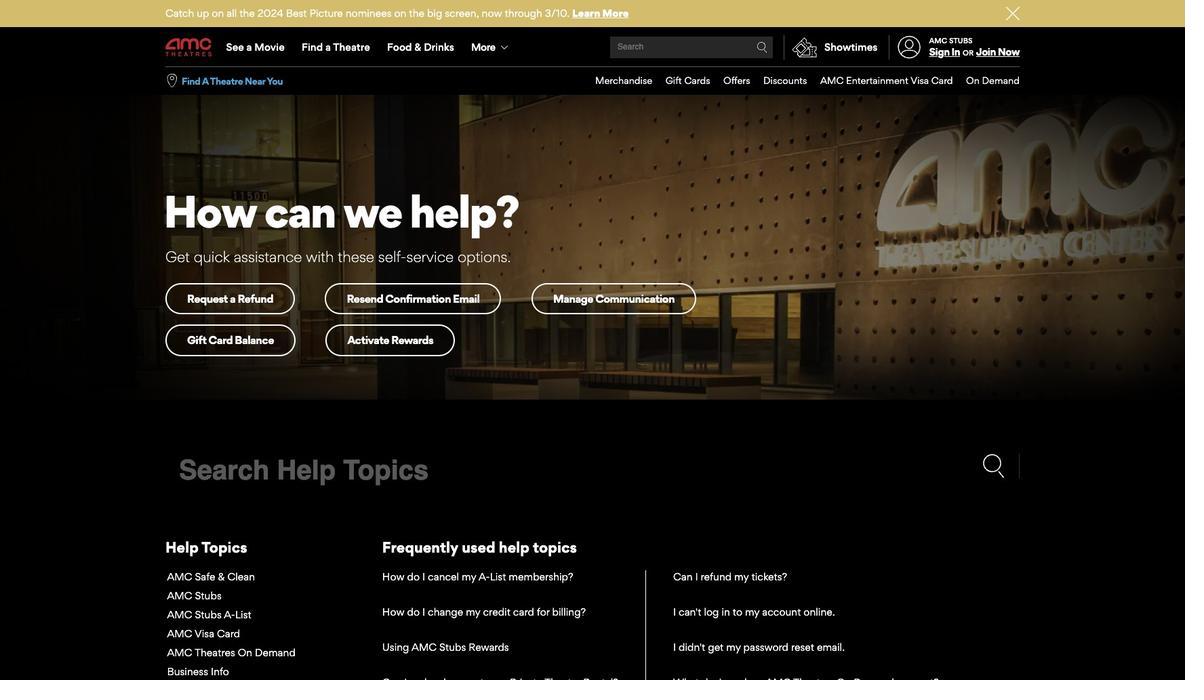 Task type: describe. For each thing, give the bounding box(es) containing it.
frequently used help topics
[[382, 539, 577, 557]]

picture
[[310, 7, 343, 20]]

how for how can we help?
[[163, 184, 256, 239]]

1 horizontal spatial on
[[966, 75, 980, 86]]

email
[[453, 292, 480, 306]]

i right can
[[695, 571, 698, 584]]

more button
[[463, 28, 520, 66]]

get
[[708, 642, 724, 655]]

menu containing merchandise
[[582, 67, 1020, 95]]

billing?
[[552, 606, 586, 619]]

using amc stubs rewards link
[[382, 642, 509, 655]]

business
[[167, 666, 208, 679]]

search the AMC website text field
[[165, 454, 982, 488]]

catch up on all the 2024 best picture nominees on the big screen, now through 3/10. learn more
[[165, 7, 629, 20]]

change
[[428, 606, 463, 619]]

how do i change my credit card for billing? link
[[382, 606, 586, 619]]

nominees
[[346, 7, 392, 20]]

amc down showtimes link
[[821, 75, 844, 86]]

merchandise
[[595, 75, 653, 86]]

topics
[[533, 539, 577, 557]]

sign
[[929, 46, 950, 58]]

frequently
[[382, 539, 459, 557]]

activate
[[347, 334, 389, 347]]

to
[[733, 606, 743, 619]]

tickets?
[[752, 571, 787, 584]]

on inside amc safe & clean amc stubs amc stubs a-list amc visa card amc theatres on demand business info
[[238, 647, 252, 660]]

online.
[[804, 606, 835, 619]]

in
[[722, 606, 730, 619]]

i left didn't
[[673, 642, 676, 655]]

submit search icon image for search the amc website text box
[[757, 42, 768, 53]]

stubs up amc visa card link
[[195, 609, 222, 622]]

learn more link
[[572, 7, 629, 20]]

request a refund button
[[165, 283, 295, 315]]

help topics
[[165, 539, 247, 557]]

refund
[[238, 292, 273, 306]]

user profile image
[[890, 36, 928, 59]]

i didn't get my password reset email. link
[[673, 642, 845, 655]]

& inside amc safe & clean amc stubs amc stubs a-list amc visa card amc theatres on demand business info
[[218, 571, 225, 584]]

account
[[762, 606, 801, 619]]

amc up business
[[167, 647, 192, 660]]

my right the cancel
[[462, 571, 476, 584]]

gift card balance
[[187, 334, 274, 347]]

safe
[[195, 571, 215, 584]]

1 on from the left
[[212, 7, 224, 20]]

my left credit
[[466, 606, 481, 619]]

merchandise link
[[582, 67, 653, 95]]

how can we help?
[[163, 184, 519, 239]]

see a movie
[[226, 41, 285, 54]]

amc stubs a-list link
[[167, 609, 251, 622]]

submit search icon image for search the amc website text field
[[982, 454, 1006, 479]]

find for find a theatre near you
[[182, 75, 200, 87]]

on demand link
[[953, 67, 1020, 95]]

credit
[[483, 606, 511, 619]]

topics
[[202, 539, 247, 557]]

amc down amc stubs a-list link
[[167, 628, 192, 641]]

on demand
[[966, 75, 1020, 86]]

0 vertical spatial list
[[490, 571, 506, 584]]

gift card balance button
[[165, 325, 296, 357]]

sign in button
[[929, 46, 960, 58]]

help?
[[410, 184, 519, 239]]

theatre for a
[[210, 75, 243, 87]]

card inside gift card balance button
[[209, 334, 233, 347]]

my right to
[[745, 606, 760, 619]]

balance
[[235, 334, 274, 347]]

amc right using
[[412, 642, 437, 655]]

amc stubs sign in or join now
[[929, 36, 1020, 58]]

using
[[382, 642, 409, 655]]

for
[[537, 606, 550, 619]]

discounts link
[[750, 67, 807, 95]]

how do i cancel my a-list membership? link
[[382, 571, 573, 584]]

stubs down change
[[439, 642, 466, 655]]

0 vertical spatial demand
[[982, 75, 1020, 86]]

with
[[306, 248, 334, 266]]

theatres
[[195, 647, 235, 660]]

food & drinks
[[387, 41, 454, 54]]

amc inside amc stubs sign in or join now
[[929, 36, 948, 45]]

i left the cancel
[[422, 571, 425, 584]]

resend
[[347, 292, 383, 306]]

password
[[744, 642, 789, 655]]

business info link
[[167, 666, 229, 679]]

discounts
[[764, 75, 807, 86]]

join
[[976, 46, 996, 58]]

in
[[952, 46, 960, 58]]

confirmation
[[385, 292, 451, 306]]

help
[[499, 539, 530, 557]]

i can't log in to my account online. link
[[673, 606, 835, 619]]

communication
[[596, 292, 675, 306]]

3/10.
[[545, 7, 570, 20]]

amc entertainment visa card link
[[807, 67, 953, 95]]

resend confirmation email
[[347, 292, 480, 306]]

i didn't get my password reset email.
[[673, 642, 845, 655]]

entertainment
[[846, 75, 909, 86]]

card inside amc safe & clean amc stubs amc stubs a-list amc visa card amc theatres on demand business info
[[217, 628, 240, 641]]

card
[[513, 606, 534, 619]]

a for theatre
[[325, 41, 331, 54]]

info
[[211, 666, 229, 679]]

amc safe & clean link
[[167, 571, 255, 584]]

i left change
[[422, 606, 425, 619]]

email.
[[817, 642, 845, 655]]

membership?
[[509, 571, 573, 584]]

1 the from the left
[[240, 7, 255, 20]]

big
[[427, 7, 442, 20]]

options.
[[458, 248, 511, 266]]

can i refund my tickets?
[[673, 571, 787, 584]]



Task type: locate. For each thing, give the bounding box(es) containing it.
through
[[505, 7, 542, 20]]

2 do from the top
[[407, 606, 420, 619]]

gift down request
[[187, 334, 206, 347]]

search the AMC website text field
[[616, 42, 757, 53]]

rewards
[[391, 334, 434, 347], [469, 642, 509, 655]]

can i refund my tickets? link
[[673, 571, 787, 584]]

0 horizontal spatial on
[[212, 7, 224, 20]]

get
[[165, 248, 190, 266]]

1 horizontal spatial find
[[302, 41, 323, 54]]

gift cards link
[[653, 67, 710, 95]]

0 horizontal spatial list
[[235, 609, 251, 622]]

screen,
[[445, 7, 479, 20]]

1 vertical spatial a-
[[224, 609, 235, 622]]

card up amc theatres on demand link
[[217, 628, 240, 641]]

1 horizontal spatial more
[[603, 7, 629, 20]]

visa
[[911, 75, 929, 86], [195, 628, 214, 641]]

1 horizontal spatial a-
[[479, 571, 490, 584]]

stubs inside amc stubs sign in or join now
[[949, 36, 973, 45]]

1 horizontal spatial theatre
[[333, 41, 370, 54]]

0 horizontal spatial the
[[240, 7, 255, 20]]

rewards down how do i change my credit card for billing? link
[[469, 642, 509, 655]]

do for change
[[407, 606, 420, 619]]

gift for gift card balance
[[187, 334, 206, 347]]

a
[[247, 41, 252, 54], [325, 41, 331, 54], [230, 292, 235, 306]]

find a theatre near you
[[182, 75, 283, 87]]

find left a
[[182, 75, 200, 87]]

offers
[[724, 75, 750, 86]]

0 vertical spatial &
[[415, 41, 421, 54]]

log
[[704, 606, 719, 619]]

1 vertical spatial rewards
[[469, 642, 509, 655]]

0 horizontal spatial a-
[[224, 609, 235, 622]]

resend confirmation email button
[[325, 283, 501, 315]]

a for movie
[[247, 41, 252, 54]]

see a movie link
[[218, 28, 293, 66]]

demand down join now button
[[982, 75, 1020, 86]]

theatre for a
[[333, 41, 370, 54]]

how for how do i change my credit card for billing?
[[382, 606, 405, 619]]

do for cancel
[[407, 571, 420, 584]]

stubs up amc stubs a-list link
[[195, 590, 222, 603]]

1 vertical spatial how
[[382, 571, 405, 584]]

how up using
[[382, 606, 405, 619]]

2 vertical spatial card
[[217, 628, 240, 641]]

demand inside amc safe & clean amc stubs amc stubs a-list amc visa card amc theatres on demand business info
[[255, 647, 296, 660]]

offers link
[[710, 67, 750, 95]]

list down help
[[490, 571, 506, 584]]

find a theatre near you button
[[182, 74, 283, 88]]

clean
[[227, 571, 255, 584]]

a down picture
[[325, 41, 331, 54]]

0 vertical spatial submit search icon image
[[757, 42, 768, 53]]

manage communication
[[553, 292, 675, 306]]

find a theatre link
[[293, 28, 379, 66]]

on down the or
[[966, 75, 980, 86]]

amc theatres on demand link
[[167, 647, 296, 660]]

1 horizontal spatial submit search icon image
[[982, 454, 1006, 479]]

find down picture
[[302, 41, 323, 54]]

1 vertical spatial menu
[[582, 67, 1020, 95]]

1 horizontal spatial on
[[394, 7, 407, 20]]

0 vertical spatial rewards
[[391, 334, 434, 347]]

amc safe & clean amc stubs amc stubs a-list amc visa card amc theatres on demand business info
[[167, 571, 296, 679]]

submit search icon image inside 'menu'
[[757, 42, 768, 53]]

we
[[343, 184, 402, 239]]

0 vertical spatial more
[[603, 7, 629, 20]]

find inside "button"
[[182, 75, 200, 87]]

amc logo image
[[165, 38, 213, 57], [165, 38, 213, 57]]

can't
[[679, 606, 702, 619]]

card inside amc entertainment visa card link
[[932, 75, 953, 86]]

0 horizontal spatial visa
[[195, 628, 214, 641]]

service
[[407, 248, 454, 266]]

2024
[[258, 7, 283, 20]]

0 vertical spatial gift
[[666, 75, 682, 86]]

see
[[226, 41, 244, 54]]

0 horizontal spatial demand
[[255, 647, 296, 660]]

gift for gift cards
[[666, 75, 682, 86]]

amc visa card link
[[167, 628, 240, 641]]

a for refund
[[230, 292, 235, 306]]

stubs up in
[[949, 36, 973, 45]]

gift inside button
[[187, 334, 206, 347]]

a left refund in the left top of the page
[[230, 292, 235, 306]]

how down frequently on the bottom left of page
[[382, 571, 405, 584]]

cookie consent banner dialog
[[0, 644, 1185, 681]]

1 vertical spatial do
[[407, 606, 420, 619]]

card left balance in the left of the page
[[209, 334, 233, 347]]

more right learn
[[603, 7, 629, 20]]

submit search icon image
[[757, 42, 768, 53], [982, 454, 1006, 479]]

sign in or join amc stubs element
[[889, 28, 1020, 66]]

& right safe
[[218, 571, 225, 584]]

now
[[998, 46, 1020, 58]]

1 vertical spatial find
[[182, 75, 200, 87]]

1 vertical spatial theatre
[[210, 75, 243, 87]]

0 horizontal spatial more
[[471, 41, 495, 54]]

the
[[240, 7, 255, 20], [409, 7, 425, 20]]

1 horizontal spatial &
[[415, 41, 421, 54]]

theatre inside 'menu'
[[333, 41, 370, 54]]

0 horizontal spatial rewards
[[391, 334, 434, 347]]

a inside button
[[230, 292, 235, 306]]

on left the all
[[212, 7, 224, 20]]

0 vertical spatial card
[[932, 75, 953, 86]]

0 horizontal spatial submit search icon image
[[757, 42, 768, 53]]

amc entertainment visa card
[[821, 75, 953, 86]]

amc up sign
[[929, 36, 948, 45]]

2 vertical spatial how
[[382, 606, 405, 619]]

0 vertical spatial a-
[[479, 571, 490, 584]]

list down clean
[[235, 609, 251, 622]]

how for how do i cancel my a-list membership?
[[382, 571, 405, 584]]

on right the nominees
[[394, 7, 407, 20]]

more inside button
[[471, 41, 495, 54]]

visa down user profile image
[[911, 75, 929, 86]]

visa down amc stubs a-list link
[[195, 628, 214, 641]]

on right theatres
[[238, 647, 252, 660]]

showtimes link
[[784, 35, 878, 60]]

how up quick at the top of the page
[[163, 184, 256, 239]]

list inside amc safe & clean amc stubs amc stubs a-list amc visa card amc theatres on demand business info
[[235, 609, 251, 622]]

rewards inside activate rewards button
[[391, 334, 434, 347]]

amc
[[929, 36, 948, 45], [821, 75, 844, 86], [167, 571, 192, 584], [167, 590, 192, 603], [167, 609, 192, 622], [167, 628, 192, 641], [412, 642, 437, 655], [167, 647, 192, 660]]

1 vertical spatial on
[[238, 647, 252, 660]]

refund
[[701, 571, 732, 584]]

1 horizontal spatial list
[[490, 571, 506, 584]]

amc up amc stubs link
[[167, 571, 192, 584]]

1 vertical spatial demand
[[255, 647, 296, 660]]

a right see
[[247, 41, 252, 54]]

1 vertical spatial list
[[235, 609, 251, 622]]

1 horizontal spatial demand
[[982, 75, 1020, 86]]

find for find a theatre
[[302, 41, 323, 54]]

0 vertical spatial do
[[407, 571, 420, 584]]

1 horizontal spatial visa
[[911, 75, 929, 86]]

my
[[462, 571, 476, 584], [734, 571, 749, 584], [466, 606, 481, 619], [745, 606, 760, 619], [726, 642, 741, 655]]

learn
[[572, 7, 600, 20]]

up
[[197, 7, 209, 20]]

1 vertical spatial gift
[[187, 334, 206, 347]]

near
[[245, 75, 265, 87]]

rewards down resend confirmation email button
[[391, 334, 434, 347]]

amc theatre support center in leawood, kansas image
[[0, 95, 1185, 400]]

showtimes
[[825, 41, 878, 54]]

showtimes image
[[785, 35, 825, 60]]

0 vertical spatial find
[[302, 41, 323, 54]]

0 vertical spatial menu
[[165, 28, 1020, 66]]

do left change
[[407, 606, 420, 619]]

card down the 'sign in' button
[[932, 75, 953, 86]]

theatre
[[333, 41, 370, 54], [210, 75, 243, 87]]

manage communication button
[[532, 283, 696, 315]]

amc up amc stubs a-list link
[[167, 590, 192, 603]]

1 horizontal spatial a
[[247, 41, 252, 54]]

0 horizontal spatial find
[[182, 75, 200, 87]]

0 horizontal spatial theatre
[[210, 75, 243, 87]]

reset
[[791, 642, 815, 655]]

a- up amc visa card link
[[224, 609, 235, 622]]

using amc stubs rewards
[[382, 642, 509, 655]]

gift inside 'menu'
[[666, 75, 682, 86]]

2 horizontal spatial a
[[325, 41, 331, 54]]

1 vertical spatial submit search icon image
[[982, 454, 1006, 479]]

2 on from the left
[[394, 7, 407, 20]]

card
[[932, 75, 953, 86], [209, 334, 233, 347], [217, 628, 240, 641]]

best
[[286, 7, 307, 20]]

cancel
[[428, 571, 459, 584]]

how do i cancel my a-list membership?
[[382, 571, 573, 584]]

activate rewards button
[[326, 325, 455, 357]]

gift left cards
[[666, 75, 682, 86]]

visa inside amc safe & clean amc stubs amc stubs a-list amc visa card amc theatres on demand business info
[[195, 628, 214, 641]]

theatre inside "button"
[[210, 75, 243, 87]]

1 vertical spatial visa
[[195, 628, 214, 641]]

on
[[966, 75, 980, 86], [238, 647, 252, 660]]

a- down frequently used help topics
[[479, 571, 490, 584]]

0 horizontal spatial on
[[238, 647, 252, 660]]

menu containing more
[[165, 28, 1020, 66]]

stubs
[[949, 36, 973, 45], [195, 590, 222, 603], [195, 609, 222, 622], [439, 642, 466, 655]]

do
[[407, 571, 420, 584], [407, 606, 420, 619]]

0 vertical spatial how
[[163, 184, 256, 239]]

these
[[338, 248, 374, 266]]

menu down learn
[[165, 28, 1020, 66]]

request a refund
[[187, 292, 273, 306]]

movie
[[255, 41, 285, 54]]

join now button
[[976, 46, 1020, 58]]

1 vertical spatial more
[[471, 41, 495, 54]]

you
[[267, 75, 283, 87]]

1 do from the top
[[407, 571, 420, 584]]

can
[[264, 184, 335, 239]]

1 horizontal spatial the
[[409, 7, 425, 20]]

more down now
[[471, 41, 495, 54]]

menu down the showtimes image
[[582, 67, 1020, 95]]

a- inside amc safe & clean amc stubs amc stubs a-list amc visa card amc theatres on demand business info
[[224, 609, 235, 622]]

get quick assistance with these self-service options.
[[165, 248, 511, 266]]

0 vertical spatial theatre
[[333, 41, 370, 54]]

demand right theatres
[[255, 647, 296, 660]]

find inside 'menu'
[[302, 41, 323, 54]]

amc down amc stubs link
[[167, 609, 192, 622]]

the left big
[[409, 7, 425, 20]]

do left the cancel
[[407, 571, 420, 584]]

request
[[187, 292, 228, 306]]

0 horizontal spatial &
[[218, 571, 225, 584]]

my right get
[[726, 642, 741, 655]]

can
[[673, 571, 693, 584]]

1 vertical spatial card
[[209, 334, 233, 347]]

1 horizontal spatial rewards
[[469, 642, 509, 655]]

0 vertical spatial visa
[[911, 75, 929, 86]]

theatre right a
[[210, 75, 243, 87]]

0 vertical spatial on
[[966, 75, 980, 86]]

1 vertical spatial &
[[218, 571, 225, 584]]

all
[[227, 7, 237, 20]]

the right the all
[[240, 7, 255, 20]]

my right refund
[[734, 571, 749, 584]]

i left can't
[[673, 606, 676, 619]]

find a theatre
[[302, 41, 370, 54]]

2 the from the left
[[409, 7, 425, 20]]

0 horizontal spatial gift
[[187, 334, 206, 347]]

gift cards
[[666, 75, 710, 86]]

self-
[[378, 248, 407, 266]]

menu
[[165, 28, 1020, 66], [582, 67, 1020, 95]]

& right food
[[415, 41, 421, 54]]

theatre down the nominees
[[333, 41, 370, 54]]

or
[[963, 48, 974, 58]]

i
[[422, 571, 425, 584], [695, 571, 698, 584], [422, 606, 425, 619], [673, 606, 676, 619], [673, 642, 676, 655]]

how do i change my credit card for billing?
[[382, 606, 586, 619]]

manage
[[553, 292, 593, 306]]

1 horizontal spatial gift
[[666, 75, 682, 86]]

didn't
[[679, 642, 706, 655]]

0 horizontal spatial a
[[230, 292, 235, 306]]



Task type: vqa. For each thing, say whether or not it's contained in the screenshot.
the right List
yes



